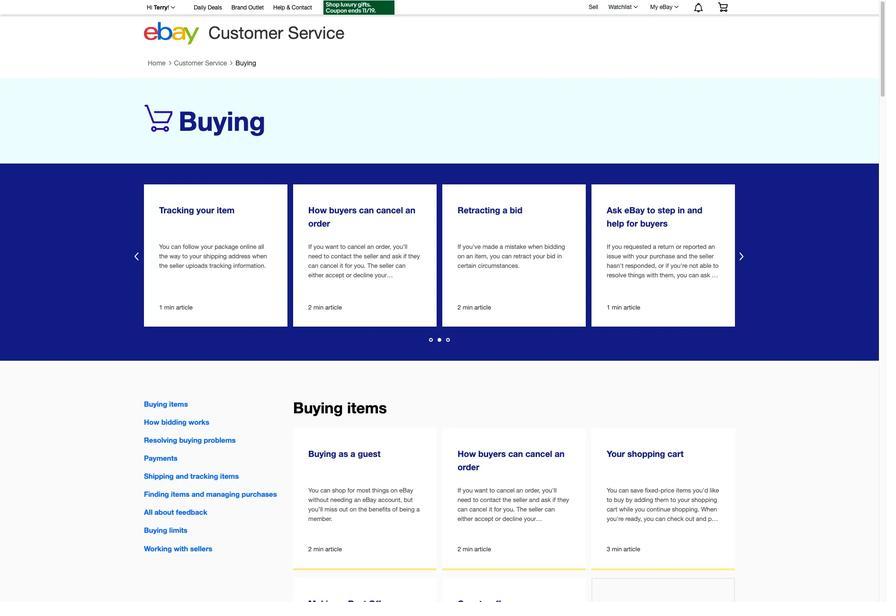 Task type: describe. For each thing, give the bounding box(es) containing it.
resolving buying problems link
[[144, 436, 236, 444]]

0 horizontal spatial buying items
[[144, 400, 188, 408]]

either for tracking your item
[[309, 272, 324, 279]]

how for tracking your item
[[309, 205, 327, 215]]

0 horizontal spatial how
[[144, 418, 160, 426]]

bid inside if you've made a mistake when bidding on an item, you can retract your bid in certain circumstances.
[[547, 253, 556, 260]]

return
[[659, 243, 675, 250]]

things inside you can shop for most things on ebay without needing an ebay account, but you'll miss out on the benefits of being a member.
[[372, 487, 389, 494]]

shipping
[[203, 253, 227, 260]]

1 vertical spatial tracking
[[190, 472, 218, 480]]

how buyers can cancel an order for your shopping cart
[[458, 449, 565, 472]]

one
[[663, 525, 673, 532]]

how buyers can cancel an order for retracting a bid
[[309, 205, 416, 229]]

hasn't
[[607, 262, 624, 269]]

shopping.
[[673, 506, 700, 513]]

brand outlet
[[232, 4, 264, 11]]

1 horizontal spatial cart
[[668, 449, 684, 459]]

not
[[690, 262, 699, 269]]

all
[[144, 508, 153, 516]]

1 min article for tracking your item
[[159, 304, 193, 311]]

shopping inside you can save fixed-price items you'd like to buy by adding them to your shopping cart while you continue shopping. when you're ready, you can check out and pay for multiple items in one go.
[[692, 496, 718, 504]]

finding items and managing purchases
[[144, 490, 277, 498]]

your shopping cart
[[607, 449, 684, 459]]

tracking your item
[[159, 205, 235, 215]]

if inside if you've made a mistake when bidding on an item, you can retract your bid in certain circumstances.
[[458, 243, 461, 250]]

while
[[620, 506, 634, 513]]

responded,
[[626, 262, 657, 269]]

items up managing on the left of page
[[220, 472, 239, 480]]

purchase
[[650, 253, 676, 260]]

brand
[[232, 4, 247, 11]]

working with sellers
[[144, 544, 213, 552]]

can inside if you requested a return or reported an issue with your purchase and the seller hasn't responded, or if you're not able to resolve things with them, you can ask us to help.
[[689, 272, 699, 279]]

ask
[[607, 205, 623, 215]]

&
[[287, 4, 290, 11]]

and inside ask ebay to step in and help for buyers
[[688, 205, 703, 215]]

want for tracking your item
[[326, 243, 339, 250]]

requested
[[624, 243, 652, 250]]

package
[[215, 243, 238, 250]]

step
[[658, 205, 676, 215]]

daily deals
[[194, 4, 222, 11]]

1 vertical spatial with
[[647, 272, 659, 279]]

you'll
[[309, 506, 323, 513]]

order for tracking your item
[[309, 218, 330, 229]]

address
[[229, 253, 251, 260]]

certain
[[458, 262, 477, 269]]

terry
[[154, 4, 168, 11]]

need for buying as a guest
[[458, 496, 472, 504]]

if for your shopping cart
[[553, 496, 556, 504]]

resolving buying problems
[[144, 436, 236, 444]]

watchlist
[[609, 4, 632, 10]]

order, for retracting a bid
[[376, 243, 392, 250]]

most
[[357, 487, 371, 494]]

if inside if you requested a return or reported an issue with your purchase and the seller hasn't responded, or if you're not able to resolve things with them, you can ask us to help.
[[666, 262, 669, 269]]

shipping
[[144, 472, 174, 480]]

benefits
[[369, 506, 391, 513]]

mistake
[[505, 243, 527, 250]]

being
[[400, 506, 415, 513]]

circumstances.
[[478, 262, 520, 269]]

buying limits link
[[144, 526, 188, 534]]

customer service banner
[[142, 0, 736, 47]]

cart inside you can save fixed-price items you'd like to buy by adding them to your shopping cart while you continue shopping. when you're ready, you can check out and pay for multiple items in one go.
[[607, 506, 618, 513]]

it for buying as a guest
[[489, 506, 493, 513]]

contact for tracking your item
[[331, 253, 352, 260]]

you can save fixed-price items you'd like to buy by adding them to your shopping cart while you continue shopping. when you're ready, you can check out and pay for multiple items in one go.
[[607, 487, 720, 532]]

your inside if you've made a mistake when bidding on an item, you can retract your bid in certain circumstances.
[[533, 253, 546, 260]]

0 horizontal spatial with
[[174, 544, 188, 552]]

information.
[[233, 262, 266, 269]]

items down the ready,
[[640, 525, 655, 532]]

cancellation for buying as a guest
[[458, 525, 491, 532]]

buying items link
[[144, 400, 188, 408]]

and inside if you requested a return or reported an issue with your purchase and the seller hasn't responded, or if you're not able to resolve things with them, you can ask us to help.
[[677, 253, 688, 260]]

need for tracking your item
[[309, 253, 322, 260]]

them,
[[660, 272, 676, 279]]

service inside buying main content
[[205, 59, 227, 67]]

if for retracting a bid
[[404, 253, 407, 260]]

able
[[701, 262, 712, 269]]

your shopping cart image
[[718, 2, 729, 12]]

you'll for your shopping cart
[[543, 487, 557, 494]]

for inside you can shop for most things on ebay without needing an ebay account, but you'll miss out on the benefits of being a member.
[[348, 487, 355, 494]]

fixed-
[[646, 487, 661, 494]]

can inside you can shop for most things on ebay without needing an ebay account, but you'll miss out on the benefits of being a member.
[[321, 487, 331, 494]]

miss
[[325, 506, 338, 513]]

the inside you can shop for most things on ebay without needing an ebay account, but you'll miss out on the benefits of being a member.
[[359, 506, 367, 513]]

1 vertical spatial on
[[391, 487, 398, 494]]

your
[[607, 449, 626, 459]]

sell link
[[585, 4, 603, 10]]

about
[[155, 508, 174, 516]]

seller inside if you requested a return or reported an issue with your purchase and the seller hasn't responded, or if you're not able to resolve things with them, you can ask us to help.
[[700, 253, 714, 260]]

you inside if you've made a mistake when bidding on an item, you can retract your bid in certain circumstances.
[[490, 253, 500, 260]]

can inside if you've made a mistake when bidding on an item, you can retract your bid in certain circumstances.
[[502, 253, 512, 260]]

buying main content
[[0, 55, 880, 602]]

tracking
[[159, 205, 194, 215]]

follow
[[183, 243, 199, 250]]

help
[[607, 218, 625, 229]]

want for buying as a guest
[[475, 487, 488, 494]]

hi
[[147, 4, 152, 11]]

like
[[710, 487, 720, 494]]

price
[[661, 487, 675, 494]]

them
[[655, 496, 669, 504]]

you'd
[[693, 487, 709, 494]]

without
[[309, 496, 329, 504]]

daily deals link
[[194, 3, 222, 13]]

to inside ask ebay to step in and help for buyers
[[648, 205, 656, 215]]

retract
[[514, 253, 532, 260]]

you're inside if you requested a return or reported an issue with your purchase and the seller hasn't responded, or if you're not able to resolve things with them, you can ask us to help.
[[671, 262, 688, 269]]

feedback
[[176, 508, 208, 516]]

buying limits
[[144, 526, 188, 534]]

if inside if you requested a return or reported an issue with your purchase and the seller hasn't responded, or if you're not able to resolve things with them, you can ask us to help.
[[607, 243, 611, 250]]

1 horizontal spatial buying items
[[293, 399, 387, 417]]

brand outlet link
[[232, 3, 264, 13]]

in inside you can save fixed-price items you'd like to buy by adding them to your shopping cart while you continue shopping. when you're ready, you can check out and pay for multiple items in one go.
[[656, 525, 661, 532]]

items right price
[[677, 487, 692, 494]]

ebay down most
[[363, 496, 377, 504]]

sellers
[[190, 544, 213, 552]]

1 vertical spatial bidding
[[161, 418, 187, 426]]

customer service link
[[174, 59, 227, 67]]

you can shop for most things on ebay without needing an ebay account, but you'll miss out on the benefits of being a member.
[[309, 487, 420, 523]]

your inside you can save fixed-price items you'd like to buy by adding them to your shopping cart while you continue shopping. when you're ready, you can check out and pay for multiple items in one go.
[[678, 496, 690, 504]]

they for retracting
[[409, 253, 420, 260]]

the for retracting a bid
[[368, 262, 378, 269]]

finding items and managing purchases link
[[144, 490, 277, 498]]

buyers for your
[[479, 449, 506, 459]]

a right retracting
[[503, 205, 508, 215]]

3 min article
[[607, 546, 641, 553]]

accept for buying as a guest
[[475, 515, 494, 523]]

account navigation
[[142, 0, 736, 16]]

item
[[217, 205, 235, 215]]

online
[[240, 243, 257, 250]]

accept for tracking your item
[[326, 272, 345, 279]]

help & contact link
[[274, 3, 312, 13]]

items up guest
[[347, 399, 387, 417]]

an inside you can shop for most things on ebay without needing an ebay account, but you'll miss out on the benefits of being a member.
[[354, 496, 361, 504]]

if you want to cancel an order, you'll need to contact the seller and ask if they can cancel it for you. the seller can either accept or decline your cancellation request. for retracting a bid
[[309, 243, 420, 288]]

ask ebay to step in and help for buyers
[[607, 205, 703, 229]]

1 horizontal spatial with
[[623, 253, 635, 260]]

go.
[[675, 525, 684, 532]]

0 vertical spatial bid
[[510, 205, 523, 215]]

account,
[[378, 496, 402, 504]]

pay
[[709, 515, 719, 523]]

you've
[[463, 243, 481, 250]]

contact
[[292, 4, 312, 11]]

get the coupon image
[[324, 0, 395, 15]]

0 horizontal spatial shopping
[[628, 449, 666, 459]]

!
[[168, 4, 169, 11]]

daily
[[194, 4, 206, 11]]

how bidding works
[[144, 418, 210, 426]]



Task type: vqa. For each thing, say whether or not it's contained in the screenshot.
submit within the SHOP BY CATEGORY banner
no



Task type: locate. For each thing, give the bounding box(es) containing it.
1 1 from the left
[[159, 304, 163, 311]]

adding
[[635, 496, 654, 504]]

service left buying link
[[205, 59, 227, 67]]

needing
[[331, 496, 353, 504]]

reported
[[684, 243, 707, 250]]

you inside you can shop for most things on ebay without needing an ebay account, but you'll miss out on the benefits of being a member.
[[309, 487, 319, 494]]

all
[[258, 243, 264, 250]]

in inside ask ebay to step in and help for buyers
[[678, 205, 686, 215]]

tracking down shipping
[[210, 262, 232, 269]]

with down the requested
[[623, 253, 635, 260]]

0 horizontal spatial customer
[[174, 59, 203, 67]]

want
[[326, 243, 339, 250], [475, 487, 488, 494]]

buyers for retracting
[[329, 205, 357, 215]]

out down shopping.
[[686, 515, 695, 523]]

customer inside buying main content
[[174, 59, 203, 67]]

save
[[631, 487, 644, 494]]

uploads
[[186, 262, 208, 269]]

cart down buy
[[607, 506, 618, 513]]

check
[[668, 515, 684, 523]]

ask for your shopping cart
[[542, 496, 551, 504]]

0 horizontal spatial they
[[409, 253, 420, 260]]

1 vertical spatial shopping
[[692, 496, 718, 504]]

2 vertical spatial buyers
[[479, 449, 506, 459]]

1 horizontal spatial bidding
[[545, 243, 566, 250]]

you.
[[354, 262, 366, 269], [504, 506, 515, 513]]

0 horizontal spatial 1 min article
[[159, 304, 193, 311]]

items up all about feedback link at the left of page
[[171, 490, 190, 498]]

0 vertical spatial service
[[288, 23, 345, 43]]

buying as a guest
[[309, 449, 381, 459]]

a left return
[[654, 243, 657, 250]]

in right retract
[[558, 253, 562, 260]]

items up the how bidding works
[[169, 400, 188, 408]]

request. for your shopping cart
[[493, 525, 515, 532]]

you can follow your package online all the way to your shipping address when the seller uploads tracking information.
[[159, 243, 267, 269]]

sell
[[589, 4, 599, 10]]

0 horizontal spatial order
[[309, 218, 330, 229]]

0 vertical spatial request.
[[343, 281, 366, 288]]

0 vertical spatial cart
[[668, 449, 684, 459]]

bidding inside if you've made a mistake when bidding on an item, you can retract your bid in certain circumstances.
[[545, 243, 566, 250]]

0 horizontal spatial in
[[558, 253, 562, 260]]

ebay inside "my ebay" link
[[660, 4, 673, 10]]

1 horizontal spatial ask
[[542, 496, 551, 504]]

made
[[483, 243, 499, 250]]

tracking inside you can follow your package online all the way to your shipping address when the seller uploads tracking information.
[[210, 262, 232, 269]]

1 horizontal spatial things
[[629, 272, 645, 279]]

1 horizontal spatial 1
[[607, 304, 611, 311]]

continue
[[647, 506, 671, 513]]

1 horizontal spatial the
[[517, 506, 527, 513]]

you for your shopping cart
[[607, 487, 618, 494]]

help
[[274, 4, 285, 11]]

accept
[[326, 272, 345, 279], [475, 515, 494, 523]]

1 min article down help.
[[607, 304, 641, 311]]

buying items up the how bidding works
[[144, 400, 188, 408]]

buying items up as
[[293, 399, 387, 417]]

1 horizontal spatial how
[[309, 205, 327, 215]]

0 vertical spatial tracking
[[210, 262, 232, 269]]

1 min article down uploads at top
[[159, 304, 193, 311]]

service down contact
[[288, 23, 345, 43]]

1 horizontal spatial it
[[489, 506, 493, 513]]

2 vertical spatial on
[[350, 506, 357, 513]]

1 horizontal spatial when
[[528, 243, 543, 250]]

1 vertical spatial accept
[[475, 515, 494, 523]]

bid up mistake
[[510, 205, 523, 215]]

my
[[651, 4, 659, 10]]

0 horizontal spatial on
[[350, 506, 357, 513]]

things inside if you requested a return or reported an issue with your purchase and the seller hasn't responded, or if you're not able to resolve things with them, you can ask us to help.
[[629, 272, 645, 279]]

2 1 from the left
[[607, 304, 611, 311]]

problems
[[204, 436, 236, 444]]

they
[[409, 253, 420, 260], [558, 496, 570, 504]]

1 horizontal spatial if you want to cancel an order, you'll need to contact the seller and ask if they can cancel it for you. the seller can either accept or decline your cancellation request.
[[458, 487, 570, 532]]

0 horizontal spatial request.
[[343, 281, 366, 288]]

as
[[339, 449, 348, 459]]

2 horizontal spatial how
[[458, 449, 476, 459]]

shopping
[[628, 449, 666, 459], [692, 496, 718, 504]]

a right as
[[351, 449, 356, 459]]

1 horizontal spatial decline
[[503, 515, 523, 523]]

with down responded,
[[647, 272, 659, 279]]

customer right home
[[174, 59, 203, 67]]

0 vertical spatial how buyers can cancel an order
[[309, 205, 416, 229]]

1 vertical spatial service
[[205, 59, 227, 67]]

1
[[159, 304, 163, 311], [607, 304, 611, 311]]

bidding down buying items link
[[161, 418, 187, 426]]

1 for ask ebay to step in and help for buyers
[[607, 304, 611, 311]]

0 horizontal spatial you'll
[[393, 243, 408, 250]]

2 vertical spatial if
[[553, 496, 556, 504]]

ebay up but
[[400, 487, 414, 494]]

0 vertical spatial on
[[458, 253, 465, 260]]

0 vertical spatial customer
[[209, 23, 283, 43]]

you're inside you can save fixed-price items you'd like to buy by adding them to your shopping cart while you continue shopping. when you're ready, you can check out and pay for multiple items in one go.
[[607, 515, 624, 523]]

0 horizontal spatial cart
[[607, 506, 618, 513]]

out inside you can save fixed-price items you'd like to buy by adding them to your shopping cart while you continue shopping. when you're ready, you can check out and pay for multiple items in one go.
[[686, 515, 695, 523]]

in
[[678, 205, 686, 215], [558, 253, 562, 260], [656, 525, 661, 532]]

if you want to cancel an order, you'll need to contact the seller and ask if they can cancel it for you. the seller can either accept or decline your cancellation request. for your shopping cart
[[458, 487, 570, 532]]

customer service inside banner
[[209, 23, 345, 43]]

1 horizontal spatial how buyers can cancel an order
[[458, 449, 565, 472]]

buying
[[236, 59, 256, 67], [179, 105, 266, 137], [293, 399, 343, 417], [144, 400, 167, 408], [309, 449, 337, 459], [144, 526, 167, 534]]

and inside you can save fixed-price items you'd like to buy by adding them to your shopping cart while you continue shopping. when you're ready, you can check out and pay for multiple items in one go.
[[697, 515, 707, 523]]

2 vertical spatial in
[[656, 525, 661, 532]]

ask inside if you requested a return or reported an issue with your purchase and the seller hasn't responded, or if you're not able to resolve things with them, you can ask us to help.
[[701, 272, 711, 279]]

1 vertical spatial you.
[[504, 506, 515, 513]]

2 vertical spatial how
[[458, 449, 476, 459]]

help & contact
[[274, 4, 312, 11]]

0 vertical spatial with
[[623, 253, 635, 260]]

1 vertical spatial in
[[558, 253, 562, 260]]

ebay right ask
[[625, 205, 645, 215]]

you for buying as a guest
[[309, 487, 319, 494]]

when inside you can follow your package online all the way to your shipping address when the seller uploads tracking information.
[[252, 253, 267, 260]]

0 vertical spatial if you want to cancel an order, you'll need to contact the seller and ask if they can cancel it for you. the seller can either accept or decline your cancellation request.
[[309, 243, 420, 288]]

0 horizontal spatial accept
[[326, 272, 345, 279]]

they for your
[[558, 496, 570, 504]]

bid right retract
[[547, 253, 556, 260]]

hi terry !
[[147, 4, 169, 11]]

a inside if you requested a return or reported an issue with your purchase and the seller hasn't responded, or if you're not able to resolve things with them, you can ask us to help.
[[654, 243, 657, 250]]

1 min article for ask ebay to step in and help for buyers
[[607, 304, 641, 311]]

1 horizontal spatial customer
[[209, 23, 283, 43]]

an inside if you requested a return or reported an issue with your purchase and the seller hasn't responded, or if you're not able to resolve things with them, you can ask us to help.
[[709, 243, 716, 250]]

either for buying as a guest
[[458, 515, 473, 523]]

need
[[309, 253, 322, 260], [458, 496, 472, 504]]

1 horizontal spatial in
[[656, 525, 661, 532]]

0 vertical spatial you'll
[[393, 243, 408, 250]]

decline for retracting a bid
[[354, 272, 373, 279]]

0 vertical spatial bidding
[[545, 243, 566, 250]]

order for buying as a guest
[[458, 462, 480, 472]]

you up buy
[[607, 487, 618, 494]]

0 vertical spatial cancellation
[[309, 281, 342, 288]]

decline for your shopping cart
[[503, 515, 523, 523]]

0 vertical spatial want
[[326, 243, 339, 250]]

1 horizontal spatial accept
[[475, 515, 494, 523]]

if you want to cancel an order, you'll need to contact the seller and ask if they can cancel it for you. the seller can either accept or decline your cancellation request.
[[309, 243, 420, 288], [458, 487, 570, 532]]

tracking up finding items and managing purchases
[[190, 472, 218, 480]]

items
[[347, 399, 387, 417], [169, 400, 188, 408], [220, 472, 239, 480], [677, 487, 692, 494], [171, 490, 190, 498], [640, 525, 655, 532]]

1 horizontal spatial request.
[[493, 525, 515, 532]]

all about feedback link
[[144, 508, 208, 516]]

you're left not
[[671, 262, 688, 269]]

the inside if you requested a return or reported an issue with your purchase and the seller hasn't responded, or if you're not able to resolve things with them, you can ask us to help.
[[690, 253, 698, 260]]

contact
[[331, 253, 352, 260], [481, 496, 501, 504]]

finding
[[144, 490, 169, 498]]

0 vertical spatial things
[[629, 272, 645, 279]]

ebay right my
[[660, 4, 673, 10]]

limits
[[169, 526, 188, 534]]

to inside you can follow your package online all the way to your shipping address when the seller uploads tracking information.
[[182, 253, 188, 260]]

0 vertical spatial need
[[309, 253, 322, 260]]

in right 'step'
[[678, 205, 686, 215]]

you
[[159, 243, 170, 250], [309, 487, 319, 494], [607, 487, 618, 494]]

service inside banner
[[288, 23, 345, 43]]

0 horizontal spatial it
[[340, 262, 343, 269]]

1 horizontal spatial order
[[458, 462, 480, 472]]

0 vertical spatial the
[[368, 262, 378, 269]]

ebay inside ask ebay to step in and help for buyers
[[625, 205, 645, 215]]

request. for retracting a bid
[[343, 281, 366, 288]]

you inside you can save fixed-price items you'd like to buy by adding them to your shopping cart while you continue shopping. when you're ready, you can check out and pay for multiple items in one go.
[[607, 487, 618, 494]]

2 min article
[[309, 304, 342, 311], [458, 304, 492, 311], [309, 546, 342, 553], [458, 546, 492, 553]]

but
[[404, 496, 413, 504]]

0 horizontal spatial service
[[205, 59, 227, 67]]

cart up price
[[668, 449, 684, 459]]

buyers inside ask ebay to step in and help for buyers
[[641, 218, 668, 229]]

for inside you can save fixed-price items you'd like to buy by adding them to your shopping cart while you continue shopping. when you're ready, you can check out and pay for multiple items in one go.
[[607, 525, 615, 532]]

member.
[[309, 515, 333, 523]]

for inside ask ebay to step in and help for buyers
[[627, 218, 638, 229]]

payments link
[[144, 454, 178, 462]]

shopping down you'd
[[692, 496, 718, 504]]

0 vertical spatial in
[[678, 205, 686, 215]]

an inside if you've made a mistake when bidding on an item, you can retract your bid in certain circumstances.
[[467, 253, 473, 260]]

you. for your shopping cart
[[504, 506, 515, 513]]

0 horizontal spatial decline
[[354, 272, 373, 279]]

0 vertical spatial out
[[339, 506, 348, 513]]

order, for your shopping cart
[[525, 487, 541, 494]]

us
[[712, 272, 719, 279]]

1 vertical spatial contact
[[481, 496, 501, 504]]

1 vertical spatial how buyers can cancel an order
[[458, 449, 565, 472]]

contact for buying as a guest
[[481, 496, 501, 504]]

in left one
[[656, 525, 661, 532]]

cancellation for tracking your item
[[309, 281, 342, 288]]

1 vertical spatial want
[[475, 487, 488, 494]]

0 horizontal spatial the
[[368, 262, 378, 269]]

on inside if you've made a mistake when bidding on an item, you can retract your bid in certain circumstances.
[[458, 253, 465, 260]]

customer down brand outlet link
[[209, 23, 283, 43]]

things down responded,
[[629, 272, 645, 279]]

2 horizontal spatial ask
[[701, 272, 711, 279]]

customer service right home
[[174, 59, 227, 67]]

watchlist link
[[604, 1, 643, 13]]

home link
[[148, 59, 166, 67]]

0 horizontal spatial 1
[[159, 304, 163, 311]]

1 horizontal spatial if
[[553, 496, 556, 504]]

0 horizontal spatial contact
[[331, 253, 352, 260]]

1 vertical spatial you're
[[607, 515, 624, 523]]

you up the without
[[309, 487, 319, 494]]

min
[[164, 304, 174, 311], [314, 304, 324, 311], [463, 304, 473, 311], [612, 304, 623, 311], [314, 546, 324, 553], [463, 546, 473, 553], [612, 546, 622, 553]]

1 horizontal spatial buyers
[[479, 449, 506, 459]]

customer inside banner
[[209, 23, 283, 43]]

0 vertical spatial ask
[[392, 253, 402, 260]]

my ebay link
[[646, 1, 684, 13]]

1 vertical spatial you'll
[[543, 487, 557, 494]]

2 vertical spatial ask
[[542, 496, 551, 504]]

you
[[314, 243, 324, 250], [612, 243, 623, 250], [490, 253, 500, 260], [678, 272, 688, 279], [463, 487, 473, 494], [635, 506, 646, 513], [644, 515, 654, 523]]

2
[[309, 304, 312, 311], [458, 304, 461, 311], [309, 546, 312, 553], [458, 546, 461, 553]]

2 horizontal spatial in
[[678, 205, 686, 215]]

ebay
[[660, 4, 673, 10], [625, 205, 645, 215], [400, 487, 414, 494], [363, 496, 377, 504]]

0 horizontal spatial either
[[309, 272, 324, 279]]

a right being
[[417, 506, 420, 513]]

can
[[359, 205, 374, 215], [171, 243, 181, 250], [502, 253, 512, 260], [309, 262, 319, 269], [396, 262, 406, 269], [689, 272, 699, 279], [509, 449, 524, 459], [321, 487, 331, 494], [619, 487, 629, 494], [458, 506, 468, 513], [545, 506, 555, 513], [656, 515, 666, 523]]

the
[[159, 253, 168, 260], [354, 253, 362, 260], [690, 253, 698, 260], [159, 262, 168, 269], [503, 496, 512, 504], [359, 506, 367, 513]]

1 vertical spatial order
[[458, 462, 480, 472]]

0 vertical spatial either
[[309, 272, 324, 279]]

1 vertical spatial things
[[372, 487, 389, 494]]

a inside if you've made a mistake when bidding on an item, you can retract your bid in certain circumstances.
[[500, 243, 504, 250]]

when up retract
[[528, 243, 543, 250]]

it for tracking your item
[[340, 262, 343, 269]]

you. for retracting a bid
[[354, 262, 366, 269]]

buying
[[179, 436, 202, 444]]

buying link
[[236, 59, 256, 67]]

2 horizontal spatial if
[[666, 262, 669, 269]]

you inside you can follow your package online all the way to your shipping address when the seller uploads tracking information.
[[159, 243, 170, 250]]

decline
[[354, 272, 373, 279], [503, 515, 523, 523]]

1 horizontal spatial service
[[288, 23, 345, 43]]

you're down while
[[607, 515, 624, 523]]

1 vertical spatial if
[[666, 262, 669, 269]]

1 vertical spatial request.
[[493, 525, 515, 532]]

1 vertical spatial they
[[558, 496, 570, 504]]

your inside if you requested a return or reported an issue with your purchase and the seller hasn't responded, or if you're not able to resolve things with them, you can ask us to help.
[[636, 253, 649, 260]]

how buyers can cancel an order
[[309, 205, 416, 229], [458, 449, 565, 472]]

can inside you can follow your package online all the way to your shipping address when the seller uploads tracking information.
[[171, 243, 181, 250]]

purchases
[[242, 490, 277, 498]]

1 vertical spatial it
[[489, 506, 493, 513]]

1 vertical spatial customer
[[174, 59, 203, 67]]

resolving
[[144, 436, 177, 444]]

in inside if you've made a mistake when bidding on an item, you can retract your bid in certain circumstances.
[[558, 253, 562, 260]]

0 horizontal spatial bid
[[510, 205, 523, 215]]

retracting a bid
[[458, 205, 523, 215]]

0 horizontal spatial if you want to cancel an order, you'll need to contact the seller and ask if they can cancel it for you. the seller can either accept or decline your cancellation request.
[[309, 243, 420, 288]]

customer service inside buying main content
[[174, 59, 227, 67]]

of
[[393, 506, 398, 513]]

how for buying as a guest
[[458, 449, 476, 459]]

to
[[648, 205, 656, 215], [341, 243, 346, 250], [182, 253, 188, 260], [324, 253, 330, 260], [714, 262, 719, 269], [607, 281, 613, 288], [490, 487, 495, 494], [473, 496, 479, 504], [607, 496, 613, 504], [671, 496, 677, 504]]

the for your shopping cart
[[517, 506, 527, 513]]

shopping right your
[[628, 449, 666, 459]]

when inside if you've made a mistake when bidding on an item, you can retract your bid in certain circumstances.
[[528, 243, 543, 250]]

guest
[[358, 449, 381, 459]]

resolve
[[607, 272, 627, 279]]

buy
[[614, 496, 625, 504]]

if you've made a mistake when bidding on an item, you can retract your bid in certain circumstances.
[[458, 243, 566, 269]]

seller
[[364, 253, 379, 260], [700, 253, 714, 260], [170, 262, 184, 269], [380, 262, 394, 269], [513, 496, 528, 504], [529, 506, 544, 513]]

1 for tracking your item
[[159, 304, 163, 311]]

request.
[[343, 281, 366, 288], [493, 525, 515, 532]]

1 horizontal spatial on
[[391, 487, 398, 494]]

0 horizontal spatial you
[[159, 243, 170, 250]]

with down 'limits'
[[174, 544, 188, 552]]

0 horizontal spatial order,
[[376, 243, 392, 250]]

0 vertical spatial decline
[[354, 272, 373, 279]]

on
[[458, 253, 465, 260], [391, 487, 398, 494], [350, 506, 357, 513]]

you left follow
[[159, 243, 170, 250]]

out inside you can shop for most things on ebay without needing an ebay account, but you'll miss out on the benefits of being a member.
[[339, 506, 348, 513]]

0 vertical spatial contact
[[331, 253, 352, 260]]

you'll for retracting a bid
[[393, 243, 408, 250]]

a inside you can shop for most things on ebay without needing an ebay account, but you'll miss out on the benefits of being a member.
[[417, 506, 420, 513]]

either
[[309, 272, 324, 279], [458, 515, 473, 523]]

how
[[309, 205, 327, 215], [144, 418, 160, 426], [458, 449, 476, 459]]

1 vertical spatial the
[[517, 506, 527, 513]]

1 vertical spatial out
[[686, 515, 695, 523]]

0 vertical spatial order,
[[376, 243, 392, 250]]

when down the all
[[252, 253, 267, 260]]

0 vertical spatial customer service
[[209, 23, 345, 43]]

outlet
[[249, 4, 264, 11]]

on up certain
[[458, 253, 465, 260]]

things up account,
[[372, 487, 389, 494]]

my ebay
[[651, 4, 673, 10]]

all about feedback
[[144, 508, 208, 516]]

on down needing
[[350, 506, 357, 513]]

seller inside you can follow your package online all the way to your shipping address when the seller uploads tracking information.
[[170, 262, 184, 269]]

on up account,
[[391, 487, 398, 494]]

things
[[629, 272, 645, 279], [372, 487, 389, 494]]

order,
[[376, 243, 392, 250], [525, 487, 541, 494]]

a right made
[[500, 243, 504, 250]]

you for tracking your item
[[159, 243, 170, 250]]

you're
[[671, 262, 688, 269], [607, 515, 624, 523]]

and
[[688, 205, 703, 215], [380, 253, 391, 260], [677, 253, 688, 260], [176, 472, 188, 480], [192, 490, 204, 498], [530, 496, 540, 504], [697, 515, 707, 523]]

bidding right mistake
[[545, 243, 566, 250]]

customer service down help
[[209, 23, 345, 43]]

ask for retracting a bid
[[392, 253, 402, 260]]

1 1 min article from the left
[[159, 304, 193, 311]]

out down needing
[[339, 506, 348, 513]]

ready,
[[626, 515, 643, 523]]

2 1 min article from the left
[[607, 304, 641, 311]]

bid
[[510, 205, 523, 215], [547, 253, 556, 260]]



